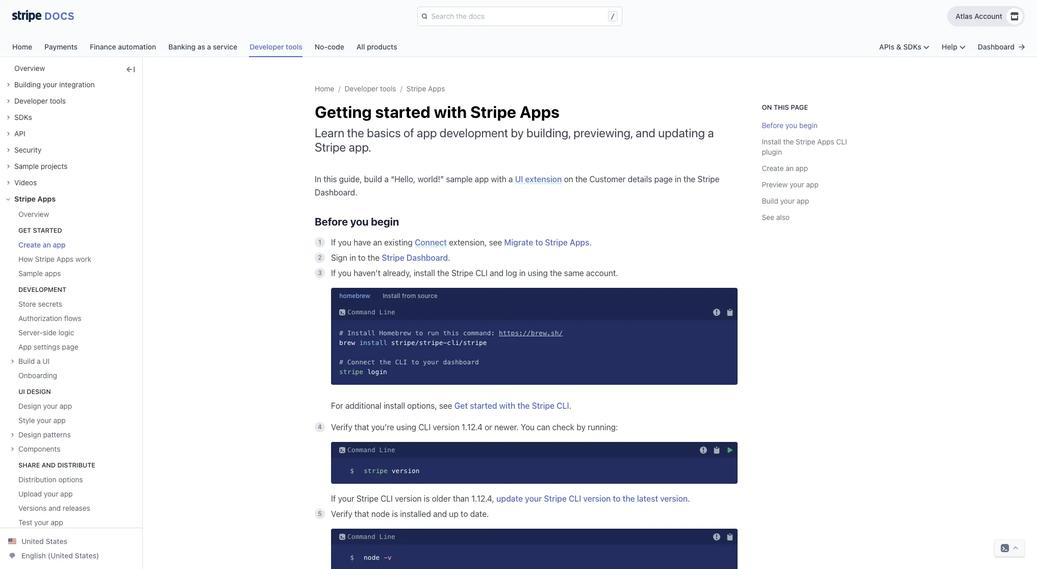 Task type: locate. For each thing, give the bounding box(es) containing it.
2 vertical spatial with
[[500, 401, 516, 411]]

3 line from the top
[[380, 533, 396, 541]]

1 vertical spatial install
[[360, 339, 387, 347]]

with right "sample"
[[491, 175, 507, 184]]

homebrew
[[340, 292, 371, 300]]

dropdown closed image up the videos link
[[6, 164, 10, 169]]

2 horizontal spatial developer tools link
[[345, 84, 397, 93]]

page
[[792, 103, 809, 111], [655, 175, 673, 184], [62, 343, 78, 351]]

a right as
[[207, 42, 211, 51]]

home link up the getting
[[315, 84, 335, 93]]

2 if from the top
[[331, 269, 336, 278]]

&
[[897, 42, 902, 51]]

0 vertical spatial by
[[511, 126, 524, 140]]

api link
[[6, 129, 25, 139]]

install from source
[[383, 292, 438, 300]]

1 horizontal spatial sdks
[[904, 42, 922, 51]]

0 vertical spatial developer tools
[[250, 42, 303, 51]]

2 horizontal spatial page
[[792, 103, 809, 111]]

3 command from the top
[[348, 533, 376, 541]]

1 vertical spatial install
[[383, 292, 401, 300]]

security
[[14, 146, 41, 154]]

app.
[[349, 140, 372, 154]]

sample for sample apps
[[18, 269, 43, 278]]

1 horizontal spatial page
[[655, 175, 673, 184]]

migrate
[[505, 238, 534, 247]]

before you begin up have
[[315, 215, 399, 228]]

test your app
[[18, 518, 63, 527]]

app down options
[[60, 490, 73, 498]]

cli
[[837, 137, 848, 146], [476, 269, 488, 278], [395, 358, 407, 366], [557, 401, 570, 411], [419, 423, 431, 432], [381, 494, 393, 503], [569, 494, 582, 503]]

create an app link up preview your app 'link'
[[763, 164, 809, 173]]

dropdown closed image left building
[[6, 83, 10, 87]]

0 vertical spatial stripe apps
[[407, 84, 445, 93]]

connect
[[415, 238, 447, 247], [348, 358, 376, 366]]

app
[[417, 126, 437, 140], [797, 164, 809, 173], [475, 175, 489, 184], [807, 180, 820, 189], [798, 197, 810, 205], [53, 240, 66, 249], [60, 402, 72, 411], [53, 416, 66, 425], [60, 490, 73, 498], [51, 518, 63, 527]]

"hello,
[[391, 175, 416, 184]]

1 line from the top
[[380, 308, 396, 316]]

0 vertical spatial stripe
[[340, 368, 364, 376]]

1 vertical spatial connect
[[348, 358, 376, 366]]

onboarding link
[[10, 371, 57, 381]]

apps inside how stripe apps work link
[[57, 255, 74, 263]]

date.
[[471, 510, 489, 519]]

get up how
[[18, 227, 31, 234]]

app up the style your app
[[60, 402, 72, 411]]

0 vertical spatial install
[[763, 137, 782, 146]]

connect up stripe dashboard link
[[415, 238, 447, 247]]

1 horizontal spatial developer tools
[[250, 42, 303, 51]]

0 horizontal spatial started
[[33, 227, 62, 234]]

the inside # connect the cli to your dashboard stripe login
[[379, 358, 391, 366]]

app down versions and releases
[[51, 518, 63, 527]]

before down dashboard.
[[315, 215, 348, 228]]

dropdown closed image inside sdks link
[[6, 115, 10, 120]]

and left up
[[433, 510, 447, 519]]

create up how
[[18, 240, 41, 249]]

dropdown closed image inside "build a ui" link
[[10, 359, 14, 364]]

dropdown closed image for developer tools
[[6, 99, 10, 103]]

1 that from the top
[[355, 423, 369, 432]]

have
[[354, 238, 371, 247]]

dropdown closed image inside api link
[[6, 132, 10, 136]]

overview up building
[[14, 64, 45, 73]]

dropdown closed image inside sample projects link
[[6, 164, 10, 169]]

states)
[[75, 551, 99, 560]]

integration
[[59, 80, 95, 89]]

0 vertical spatial home
[[12, 42, 32, 51]]

dropdown closed image for security
[[6, 148, 10, 152]]

started up of
[[376, 102, 431, 122]]

sign in to the stripe dashboard .
[[331, 253, 451, 262]]

sample down security link
[[14, 162, 39, 171]]

apis
[[880, 42, 895, 51]]

0 vertical spatial ui
[[515, 175, 524, 184]]

your for preview your app
[[791, 180, 805, 189]]

get started with the stripe cli link
[[455, 401, 570, 411]]

# inside # install homebrew to run this command: https://brew.sh/ brew install stripe/stripe-cli/stripe
[[340, 329, 344, 337]]

ui
[[515, 175, 524, 184], [43, 357, 50, 366], [18, 388, 25, 396]]

0 vertical spatial started
[[376, 102, 431, 122]]

dropdown closed image
[[6, 99, 10, 103], [6, 132, 10, 136], [6, 181, 10, 185], [10, 433, 14, 437]]

2 command line from the top
[[348, 446, 396, 454]]

your for building your integration
[[43, 80, 57, 89]]

node left -
[[364, 554, 380, 562]]

developer tools up the getting
[[345, 84, 397, 93]]

with up development
[[434, 102, 467, 122]]

install left from
[[383, 292, 401, 300]]

payments
[[44, 42, 78, 51]]

stripe left "login"
[[340, 368, 364, 376]]

the up source
[[438, 269, 450, 278]]

dropdown closed image inside security link
[[6, 148, 10, 152]]

1 # from the top
[[340, 329, 344, 337]]

1 vertical spatial developer tools link
[[345, 84, 397, 93]]

sample inside sample projects link
[[14, 162, 39, 171]]

1 command from the top
[[348, 308, 376, 316]]

install up you're
[[384, 401, 405, 411]]

0 vertical spatial developer
[[250, 42, 284, 51]]

1 horizontal spatial developer
[[250, 42, 284, 51]]

on the customer details page in the stripe dashboard.
[[315, 175, 720, 197]]

1 vertical spatial this
[[324, 175, 337, 184]]

cli inside # connect the cli to your dashboard stripe login
[[395, 358, 407, 366]]

dropdown closed image for videos
[[6, 181, 10, 185]]

ui left extension on the right top of page
[[515, 175, 524, 184]]

1 vertical spatial create
[[18, 240, 41, 249]]

work
[[75, 255, 91, 263]]

extension,
[[449, 238, 487, 247]]

sdks inside button
[[904, 42, 922, 51]]

0 vertical spatial begin
[[800, 121, 819, 130]]

0 vertical spatial command line
[[348, 308, 396, 316]]

guide,
[[339, 175, 362, 184]]

test
[[18, 518, 32, 527]]

this right run
[[443, 329, 459, 337]]

videos link
[[6, 178, 37, 188]]

overview
[[14, 64, 45, 73], [18, 210, 49, 219]]

latest
[[638, 494, 659, 503]]

line up stripe version
[[380, 446, 396, 454]]

0 vertical spatial create an app link
[[763, 164, 809, 173]]

style your app
[[18, 416, 66, 425]]

command down you're
[[348, 446, 376, 454]]

developer right service
[[250, 42, 284, 51]]

# inside # connect the cli to your dashboard stripe login
[[340, 358, 344, 366]]

getting started with stripe apps learn the basics of app development by building, previewing, and updating a stripe app.
[[315, 102, 715, 154]]

this
[[775, 103, 790, 111], [324, 175, 337, 184], [443, 329, 459, 337]]

homebrew button
[[335, 288, 377, 302]]

a inside getting started with stripe apps learn the basics of app development by building, previewing, and updating a stripe app.
[[708, 126, 715, 140]]

0 horizontal spatial see
[[439, 401, 453, 411]]

home link down an image of the stripe logo link
[[12, 40, 44, 57]]

1 horizontal spatial create an app
[[763, 164, 809, 173]]

tools left no-
[[286, 42, 303, 51]]

1 vertical spatial by
[[577, 423, 586, 432]]

in right details
[[675, 175, 682, 184]]

and left updating
[[636, 126, 656, 140]]

dropdown closed image inside the building your integration link
[[6, 83, 10, 87]]

2 horizontal spatial ui
[[515, 175, 524, 184]]

0 horizontal spatial create
[[18, 240, 41, 249]]

with up newer. at bottom
[[500, 401, 516, 411]]

1 horizontal spatial see
[[489, 238, 503, 247]]

1 vertical spatial stripe apps
[[14, 195, 56, 203]]

0 vertical spatial sdks
[[904, 42, 922, 51]]

the right on
[[576, 175, 588, 184]]

2 vertical spatial developer tools link
[[6, 96, 66, 106]]

to down have
[[358, 253, 366, 262]]

us image
[[8, 538, 16, 546]]

this inside # install homebrew to run this command: https://brew.sh/ brew install stripe/stripe-cli/stripe
[[443, 329, 459, 337]]

install inside install the stripe apps cli plugin
[[763, 137, 782, 146]]

developer up the getting
[[345, 84, 378, 93]]

stripe
[[407, 84, 427, 93], [471, 102, 517, 122], [797, 137, 816, 146], [315, 140, 346, 154], [698, 175, 720, 184], [14, 195, 36, 203], [546, 238, 568, 247], [382, 253, 405, 262], [35, 255, 55, 263], [452, 269, 474, 278], [532, 401, 555, 411], [357, 494, 379, 503], [544, 494, 567, 503]]

page down logic
[[62, 343, 78, 351]]

# connect the cli to your dashboard stripe login
[[340, 358, 479, 376]]

0 vertical spatial create an app
[[763, 164, 809, 173]]

0 vertical spatial tools
[[286, 42, 303, 51]]

node
[[372, 510, 390, 519], [364, 554, 380, 562]]

line up homebrew
[[380, 308, 396, 316]]

share
[[18, 462, 40, 469]]

0 vertical spatial build
[[763, 197, 779, 205]]

brew
[[340, 339, 356, 347]]

3 if from the top
[[331, 494, 336, 503]]

0 vertical spatial developer tools link
[[250, 40, 315, 57]]

1 if from the top
[[331, 238, 336, 247]]

2 vertical spatial command line
[[348, 533, 396, 541]]

install for install the stripe apps cli plugin
[[763, 137, 782, 146]]

1 vertical spatial design
[[18, 430, 41, 439]]

Search the docs text field
[[430, 8, 607, 25]]

in
[[315, 175, 322, 184]]

begin up existing
[[371, 215, 399, 228]]

1 vertical spatial page
[[655, 175, 673, 184]]

dropdown closed image inside "components" link
[[10, 447, 14, 451]]

tab list
[[12, 40, 398, 57], [331, 288, 444, 304]]

to down stripe/stripe-
[[411, 358, 419, 366]]

install inside # install homebrew to run this command: https://brew.sh/ brew install stripe/stripe-cli/stripe
[[360, 339, 387, 347]]

design for design patterns
[[18, 430, 41, 439]]

stripe/stripe-
[[391, 339, 447, 347]]

2 design from the top
[[18, 430, 41, 439]]

developer tools down the building your integration link
[[14, 96, 66, 105]]

sample apps link
[[10, 269, 61, 279]]

build
[[763, 197, 779, 205], [18, 357, 35, 366]]

2 vertical spatial ui
[[18, 388, 25, 396]]

1 vertical spatial home link
[[315, 84, 335, 93]]

started for getting
[[376, 102, 431, 122]]

share and distribute
[[18, 462, 95, 469]]

0 horizontal spatial by
[[511, 126, 524, 140]]

that for node
[[355, 510, 369, 519]]

1 vertical spatial #
[[340, 358, 344, 366]]

dashboard down account
[[979, 42, 1016, 51]]

before down on
[[763, 121, 784, 130]]

by
[[511, 126, 524, 140], [577, 423, 586, 432]]

that up node -v
[[355, 510, 369, 519]]

# for # connect the cli to your dashboard stripe login
[[340, 358, 344, 366]]

command line down you're
[[348, 446, 396, 454]]

build for build a ui
[[18, 357, 35, 366]]

dropdown closed image for components
[[10, 447, 14, 451]]

and
[[636, 126, 656, 140], [490, 269, 504, 278], [42, 462, 56, 469], [49, 504, 61, 513], [433, 510, 447, 519]]

2 # from the top
[[340, 358, 344, 366]]

1 vertical spatial create an app link
[[10, 240, 66, 250]]

1 horizontal spatial get
[[455, 401, 468, 411]]

on
[[763, 103, 773, 111]]

an up how stripe apps work link
[[43, 240, 51, 249]]

1 vertical spatial dashboard
[[407, 253, 448, 262]]

#
[[340, 329, 344, 337], [340, 358, 344, 366]]

developer tools link
[[250, 40, 315, 57], [345, 84, 397, 93], [6, 96, 66, 106]]

2 vertical spatial command
[[348, 533, 376, 541]]

tools inside tab list
[[286, 42, 303, 51]]

1 vertical spatial in
[[350, 253, 356, 262]]

0 vertical spatial command
[[348, 308, 376, 316]]

home link for the payments link in the top of the page
[[12, 40, 44, 57]]

english (united states)
[[21, 551, 99, 560]]

create down plugin
[[763, 164, 785, 173]]

dropdown closed image left 'components'
[[10, 447, 14, 451]]

dropdown closed image for sdks
[[6, 115, 10, 120]]

dropdown closed image up api link
[[6, 115, 10, 120]]

1 horizontal spatial create
[[763, 164, 785, 173]]

before
[[763, 121, 784, 130], [315, 215, 348, 228]]

1 vertical spatial begin
[[371, 215, 399, 228]]

get
[[18, 227, 31, 234], [455, 401, 468, 411]]

1 horizontal spatial ui
[[43, 357, 50, 366]]

1 command line from the top
[[348, 308, 396, 316]]

v
[[388, 554, 392, 562]]

is left installed
[[392, 510, 398, 519]]

build
[[364, 175, 383, 184]]

connect inside # connect the cli to your dashboard stripe login
[[348, 358, 376, 366]]

1 horizontal spatial install
[[383, 292, 401, 300]]

2 vertical spatial install
[[348, 329, 376, 337]]

1 horizontal spatial create an app link
[[763, 164, 809, 173]]

overview up get started
[[18, 210, 49, 219]]

overview link for sdks link
[[6, 63, 45, 74]]

page right details
[[655, 175, 673, 184]]

sdks up api
[[14, 113, 32, 122]]

using right log
[[528, 269, 548, 278]]

for
[[331, 401, 343, 411]]

in inside "on the customer details page in the stripe dashboard."
[[675, 175, 682, 184]]

design down style
[[18, 430, 41, 439]]

releases
[[63, 504, 90, 513]]

dropdown closed image inside design patterns link
[[10, 433, 14, 437]]

ui down the "app settings page" link
[[43, 357, 50, 366]]

home
[[12, 42, 32, 51], [315, 84, 335, 93]]

no-code link
[[315, 40, 357, 57]]

command down homebrew
[[348, 308, 376, 316]]

you up have
[[351, 215, 369, 228]]

preview your app link
[[763, 180, 820, 189]]

0 horizontal spatial in
[[350, 253, 356, 262]]

a right updating
[[708, 126, 715, 140]]

started for get
[[33, 227, 62, 234]]

0 horizontal spatial an
[[43, 240, 51, 249]]

dropdown closed image for design patterns
[[10, 433, 14, 437]]

0 horizontal spatial begin
[[371, 215, 399, 228]]

an image of the stripe logo image
[[12, 9, 74, 22]]

install up "brew"
[[348, 329, 376, 337]]

2 vertical spatial this
[[443, 329, 459, 337]]

1 vertical spatial home
[[315, 84, 335, 93]]

apps inside install the stripe apps cli plugin
[[818, 137, 835, 146]]

stripe down you're
[[364, 467, 388, 475]]

and inside getting started with stripe apps learn the basics of app development by building, previewing, and updating a stripe app.
[[636, 126, 656, 140]]

0 horizontal spatial developer
[[14, 96, 48, 105]]

install inside # install homebrew to run this command: https://brew.sh/ brew install stripe/stripe-cli/stripe
[[348, 329, 376, 337]]

developer tools inside tab list
[[250, 42, 303, 51]]

sample inside sample apps link
[[18, 269, 43, 278]]

overview link up get started
[[10, 209, 49, 220]]

states
[[46, 537, 67, 546]]

begin up install the stripe apps cli plugin
[[800, 121, 819, 130]]

the down updating
[[684, 175, 696, 184]]

0 vertical spatial overview link
[[6, 63, 45, 74]]

the inside install the stripe apps cli plugin
[[784, 137, 795, 146]]

stripe apps down videos
[[14, 195, 56, 203]]

side
[[43, 328, 57, 337]]

apps inside "stripe apps" link
[[37, 195, 56, 203]]

# down "brew"
[[340, 358, 344, 366]]

plugin
[[763, 148, 783, 156]]

0 vertical spatial design
[[18, 402, 41, 411]]

stripe apps
[[407, 84, 445, 93], [14, 195, 56, 203]]

node left installed
[[372, 510, 390, 519]]

dashboard down connect link
[[407, 253, 448, 262]]

on
[[564, 175, 574, 184]]

2 horizontal spatial developer
[[345, 84, 378, 93]]

install inside button
[[383, 292, 401, 300]]

haven't
[[354, 269, 381, 278]]

1 horizontal spatial tools
[[286, 42, 303, 51]]

design your app link
[[10, 401, 72, 412]]

dropdown closed image inside the videos link
[[6, 181, 10, 185]]

home up the getting
[[315, 84, 335, 93]]

page for on this page
[[792, 103, 809, 111]]

update
[[497, 494, 523, 503]]

dropdown closed image up dropdown open icon
[[6, 181, 10, 185]]

1 vertical spatial overview link
[[10, 209, 49, 220]]

0 vertical spatial that
[[355, 423, 369, 432]]

install
[[414, 269, 436, 278], [360, 339, 387, 347], [384, 401, 405, 411]]

started up or
[[470, 401, 498, 411]]

app settings page
[[18, 343, 78, 351]]

tab list containing homebrew
[[331, 288, 444, 304]]

an right have
[[373, 238, 382, 247]]

3 command line from the top
[[348, 533, 396, 541]]

is left "older"
[[424, 494, 430, 503]]

0 vertical spatial in
[[675, 175, 682, 184]]

2 command from the top
[[348, 446, 376, 454]]

in right log
[[520, 269, 526, 278]]

create an app link for how stripe apps work link
[[10, 240, 66, 250]]

to up stripe/stripe-
[[415, 329, 423, 337]]

this for on
[[775, 103, 790, 111]]

started inside getting started with stripe apps learn the basics of app development by building, previewing, and updating a stripe app.
[[376, 102, 431, 122]]

1 vertical spatial sdks
[[14, 113, 32, 122]]

developer inside tab list
[[250, 42, 284, 51]]

2 verify from the top
[[331, 510, 353, 519]]

the down the getting
[[347, 126, 365, 140]]

older
[[432, 494, 451, 503]]

svg image
[[701, 446, 708, 454], [727, 446, 734, 454], [714, 533, 721, 540], [340, 534, 346, 540]]

united
[[21, 537, 44, 546]]

if your stripe cli version is older than 1.12.4, update your stripe cli version to the latest version .
[[331, 494, 691, 503]]

customer
[[590, 175, 626, 184]]

1 vertical spatial command
[[348, 446, 376, 454]]

newer.
[[495, 423, 519, 432]]

0 vertical spatial create
[[763, 164, 785, 173]]

0 horizontal spatial before
[[315, 215, 348, 228]]

0 vertical spatial page
[[792, 103, 809, 111]]

log
[[506, 269, 518, 278]]

create an app link down get started
[[10, 240, 66, 250]]

is
[[424, 494, 430, 503], [392, 510, 398, 519]]

from
[[402, 292, 416, 300]]

2 line from the top
[[380, 446, 396, 454]]

app inside getting started with stripe apps learn the basics of app development by building, previewing, and updating a stripe app.
[[417, 126, 437, 140]]

0 vertical spatial with
[[434, 102, 467, 122]]

0 horizontal spatial create an app link
[[10, 240, 66, 250]]

in right sign
[[350, 253, 356, 262]]

using right you're
[[397, 423, 417, 432]]

2 that from the top
[[355, 510, 369, 519]]

migrate to stripe apps link
[[505, 238, 590, 247]]

0 vertical spatial #
[[340, 329, 344, 337]]

developer tools left no-
[[250, 42, 303, 51]]

command line up node -v
[[348, 533, 396, 541]]

1 horizontal spatial started
[[376, 102, 431, 122]]

homebrew
[[379, 329, 411, 337]]

create an app down get started
[[18, 240, 66, 249]]

dropdown closed image for api
[[6, 132, 10, 136]]

0 horizontal spatial using
[[397, 423, 417, 432]]

started up how stripe apps work link
[[33, 227, 62, 234]]

that left you're
[[355, 423, 369, 432]]

svg image
[[714, 309, 721, 316], [727, 309, 734, 316], [340, 309, 346, 315], [714, 446, 721, 454], [340, 447, 346, 453], [727, 533, 734, 540]]

tools
[[286, 42, 303, 51], [380, 84, 397, 93], [50, 96, 66, 105]]

1 horizontal spatial stripe
[[364, 467, 388, 475]]

stripe apps link
[[6, 194, 110, 204]]

1.12.4,
[[472, 494, 495, 503]]

create an app link
[[763, 164, 809, 173], [10, 240, 66, 250]]

command up node -v
[[348, 533, 376, 541]]

to inside # install homebrew to run this command: https://brew.sh/ brew install stripe/stripe-cli/stripe
[[415, 329, 423, 337]]

tools left stripe apps button at the left
[[380, 84, 397, 93]]

1 vertical spatial line
[[380, 446, 396, 454]]

1 vertical spatial started
[[33, 227, 62, 234]]

line for node
[[380, 533, 396, 541]]

dropdown closed image
[[6, 83, 10, 87], [6, 115, 10, 120], [6, 148, 10, 152], [6, 164, 10, 169], [10, 359, 14, 364], [10, 447, 14, 451]]

how
[[18, 255, 33, 263]]

1 design from the top
[[18, 402, 41, 411]]

upload your app
[[18, 490, 73, 498]]

1 vertical spatial that
[[355, 510, 369, 519]]

1 vertical spatial node
[[364, 554, 380, 562]]

0 vertical spatial home link
[[12, 40, 44, 57]]

1 horizontal spatial this
[[443, 329, 459, 337]]

1 verify from the top
[[331, 423, 353, 432]]

1 horizontal spatial developer tools link
[[250, 40, 315, 57]]



Task type: vqa. For each thing, say whether or not it's contained in the screenshot.
A
yes



Task type: describe. For each thing, give the bounding box(es) containing it.
and left log
[[490, 269, 504, 278]]

projects
[[41, 162, 68, 171]]

source
[[418, 292, 438, 300]]

your inside # connect the cli to your dashboard stripe login
[[423, 358, 439, 366]]

you up sign
[[338, 238, 352, 247]]

verify that node is installed and up to date.
[[331, 510, 489, 519]]

your for design your app
[[43, 402, 58, 411]]

you're
[[372, 423, 395, 432]]

world!"
[[418, 175, 444, 184]]

build for build your app
[[763, 197, 779, 205]]

stripe inside # connect the cli to your dashboard stripe login
[[340, 368, 364, 376]]

server-
[[18, 328, 43, 337]]

distribute
[[57, 462, 95, 469]]

in this guide, build a "hello, world!" sample app with a ui extension
[[315, 175, 562, 184]]

stripe inside install the stripe apps cli plugin
[[797, 137, 816, 146]]

app up how stripe apps work
[[53, 240, 66, 249]]

building your integration
[[14, 80, 95, 89]]

0 vertical spatial connect
[[415, 238, 447, 247]]

2 vertical spatial started
[[470, 401, 498, 411]]

banking as a service link
[[169, 40, 250, 57]]

app down preview your app 'link'
[[798, 197, 810, 205]]

also
[[777, 213, 791, 222]]

the up you at right bottom
[[518, 401, 530, 411]]

line for you're
[[380, 446, 396, 454]]

dropdown closed image for build a ui
[[10, 359, 14, 364]]

you down 'on this page'
[[786, 121, 798, 130]]

1 horizontal spatial in
[[520, 269, 526, 278]]

to inside # connect the cli to your dashboard stripe login
[[411, 358, 419, 366]]

1 horizontal spatial home
[[315, 84, 335, 93]]

1 horizontal spatial by
[[577, 423, 586, 432]]

0 horizontal spatial developer tools
[[14, 96, 66, 105]]

settings
[[34, 343, 60, 351]]

0 vertical spatial is
[[424, 494, 430, 503]]

command for you're
[[348, 446, 376, 454]]

# for # install homebrew to run this command: https://brew.sh/ brew install stripe/stripe-cli/stripe
[[340, 329, 344, 337]]

command:
[[463, 329, 495, 337]]

account
[[975, 12, 1003, 20]]

login
[[368, 368, 387, 376]]

and up distribution options
[[42, 462, 56, 469]]

account.
[[587, 269, 619, 278]]

your for if your stripe cli version is older than 1.12.4, update your stripe cli version to the latest version .
[[338, 494, 355, 503]]

dashboard.
[[315, 188, 358, 197]]

that for you're
[[355, 423, 369, 432]]

updating
[[659, 126, 706, 140]]

sample projects
[[14, 162, 68, 171]]

2 vertical spatial developer
[[14, 96, 48, 105]]

design for design your app
[[18, 402, 41, 411]]

options
[[58, 475, 83, 484]]

app up build your app link
[[807, 180, 820, 189]]

0 horizontal spatial dashboard
[[407, 253, 448, 262]]

create an app link for preview your app 'link'
[[763, 164, 809, 173]]

. up check
[[570, 401, 572, 411]]

0 horizontal spatial stripe apps
[[14, 195, 56, 203]]

english
[[21, 551, 46, 560]]

1 vertical spatial developer tools
[[345, 84, 397, 93]]

1 vertical spatial with
[[491, 175, 507, 184]]

2 horizontal spatial tools
[[380, 84, 397, 93]]

the left latest
[[623, 494, 636, 503]]

apps inside getting started with stripe apps learn the basics of app development by building, previewing, and updating a stripe app.
[[520, 102, 560, 122]]

/
[[611, 12, 615, 20]]

development
[[440, 126, 509, 140]]

stripe inside "on the customer details page in the stripe dashboard."
[[698, 175, 720, 184]]

preview your app
[[763, 180, 820, 189]]

distribution options
[[18, 475, 83, 484]]

banking as a service
[[169, 42, 238, 51]]

1 horizontal spatial before you begin
[[763, 121, 819, 130]]

patterns
[[43, 430, 71, 439]]

how stripe apps work link
[[10, 254, 91, 264]]

stripe inside button
[[407, 84, 427, 93]]

/ button
[[418, 7, 622, 26]]

# install homebrew to run this command: https://brew.sh/ brew install stripe/stripe-cli/stripe
[[340, 329, 563, 347]]

code
[[328, 42, 345, 51]]

verify that you're using cli version 1.12.4 or newer. you can check by running:
[[331, 423, 619, 432]]

english (united states) button
[[8, 551, 99, 561]]

development
[[18, 286, 66, 294]]

overview for overview link for how stripe apps work link
[[18, 210, 49, 219]]

and down upload your app
[[49, 504, 61, 513]]

1 horizontal spatial stripe apps
[[407, 84, 445, 93]]

a left extension on the right top of page
[[509, 175, 513, 184]]

if you have an existing connect extension, see migrate to stripe apps .
[[331, 238, 592, 247]]

if for if your stripe cli version is older than 1.12.4, update your stripe cli version to the latest version .
[[331, 494, 336, 503]]

0 horizontal spatial developer tools link
[[6, 96, 66, 106]]

page for app settings page
[[62, 343, 78, 351]]

atlas account button
[[948, 6, 1026, 27]]

overview link for how stripe apps work link
[[10, 209, 49, 220]]

home link for rightmost developer tools link
[[315, 84, 335, 93]]

app up the patterns
[[53, 416, 66, 425]]

1 vertical spatial ui
[[43, 357, 50, 366]]

banking
[[169, 42, 196, 51]]

update your stripe cli version to the latest version link
[[497, 494, 688, 503]]

design patterns link
[[10, 430, 71, 440]]

click to collapse the sidebar and hide the navigation image
[[127, 65, 135, 74]]

an inside create an app link
[[43, 240, 51, 249]]

app up preview your app
[[797, 164, 809, 173]]

app
[[18, 343, 32, 351]]

secrets
[[38, 300, 62, 308]]

building your integration link
[[6, 80, 95, 90]]

0 vertical spatial see
[[489, 238, 503, 247]]

2 vertical spatial install
[[384, 401, 405, 411]]

install for install from source
[[383, 292, 401, 300]]

sample apps
[[18, 269, 61, 278]]

to right the migrate
[[536, 238, 543, 247]]

. down if you have an existing connect extension, see migrate to stripe apps .
[[448, 253, 451, 262]]

1 vertical spatial before
[[315, 215, 348, 228]]

apps inside stripe apps button
[[428, 84, 445, 93]]

options,
[[408, 401, 437, 411]]

your for build your app
[[781, 197, 796, 205]]

versions
[[18, 504, 47, 513]]

. right latest
[[688, 494, 691, 503]]

security link
[[6, 145, 41, 155]]

server-side logic link
[[10, 328, 74, 338]]

components
[[18, 445, 60, 453]]

0 horizontal spatial get
[[18, 227, 31, 234]]

overview for overview link corresponding to sdks link
[[14, 64, 45, 73]]

page inside "on the customer details page in the stripe dashboard."
[[655, 175, 673, 184]]

already,
[[383, 269, 412, 278]]

1 vertical spatial create an app
[[18, 240, 66, 249]]

1 vertical spatial using
[[397, 423, 417, 432]]

if for if you haven't already, install the stripe cli and log in using the same account.
[[331, 269, 336, 278]]

distribution options link
[[10, 475, 83, 485]]

1 vertical spatial developer
[[345, 84, 378, 93]]

sample for sample projects
[[14, 162, 39, 171]]

building,
[[527, 126, 571, 140]]

app settings page link
[[10, 342, 78, 352]]

service
[[213, 42, 238, 51]]

style
[[18, 416, 35, 425]]

tab list containing home
[[12, 40, 398, 57]]

0 vertical spatial using
[[528, 269, 548, 278]]

if for if you have an existing connect extension, see migrate to stripe apps .
[[331, 238, 336, 247]]

to right up
[[461, 510, 468, 519]]

app right "sample"
[[475, 175, 489, 184]]

0 vertical spatial before
[[763, 121, 784, 130]]

this for in
[[324, 175, 337, 184]]

the up haven't
[[368, 253, 380, 262]]

a inside tab list
[[207, 42, 211, 51]]

1 horizontal spatial an
[[373, 238, 382, 247]]

verify for verify that node is installed and up to date.
[[331, 510, 353, 519]]

with inside getting started with stripe apps learn the basics of app development by building, previewing, and updating a stripe app.
[[434, 102, 467, 122]]

get started
[[18, 227, 62, 234]]

dropdown open image
[[6, 197, 10, 201]]

dashboard link
[[979, 42, 1016, 52]]

than
[[453, 494, 470, 503]]

0 vertical spatial node
[[372, 510, 390, 519]]

you down sign
[[338, 269, 352, 278]]

see
[[763, 213, 775, 222]]

help button
[[943, 42, 966, 52]]

of
[[404, 126, 414, 140]]

-
[[384, 554, 388, 562]]

how stripe apps work
[[18, 255, 91, 263]]

2 horizontal spatial an
[[787, 164, 795, 173]]

to left latest
[[613, 494, 621, 503]]

versions and releases link
[[10, 503, 90, 514]]

verify for verify that you're using cli version 1.12.4 or newer. you can check by running:
[[331, 423, 353, 432]]

no-
[[315, 42, 328, 51]]

your for test your app
[[34, 518, 49, 527]]

authorization flows
[[18, 314, 81, 323]]

the inside getting started with stripe apps learn the basics of app development by building, previewing, and updating a stripe app.
[[347, 126, 365, 140]]

payments link
[[44, 40, 90, 57]]

running:
[[588, 423, 619, 432]]

apis & sdks button
[[880, 42, 930, 52]]

test your app link
[[10, 518, 63, 528]]

build your app link
[[763, 197, 810, 205]]

flows
[[64, 314, 81, 323]]

a right the build
[[385, 175, 389, 184]]

by inside getting started with stripe apps learn the basics of app development by building, previewing, and updating a stripe app.
[[511, 126, 524, 140]]

the left same
[[550, 269, 562, 278]]

node -v
[[364, 554, 392, 562]]

command line for node
[[348, 533, 396, 541]]

0 vertical spatial install
[[414, 269, 436, 278]]

0 horizontal spatial before you begin
[[315, 215, 399, 228]]

. up account.
[[590, 238, 592, 247]]

your for style your app
[[37, 416, 51, 425]]

0 horizontal spatial home
[[12, 42, 32, 51]]

additional
[[346, 401, 382, 411]]

apis & sdks
[[880, 42, 922, 51]]

command line for you're
[[348, 446, 396, 454]]

1 vertical spatial is
[[392, 510, 398, 519]]

a up onboarding
[[37, 357, 41, 366]]

can
[[537, 423, 551, 432]]

dropdown closed image for sample projects
[[6, 164, 10, 169]]

install the stripe apps cli plugin
[[763, 137, 848, 156]]

logic
[[58, 328, 74, 337]]

stripe dashboard link
[[382, 253, 448, 262]]

your for upload your app
[[44, 490, 58, 498]]

command for node
[[348, 533, 376, 541]]

dropdown closed image for building your integration
[[6, 83, 10, 87]]

cli inside install the stripe apps cli plugin
[[837, 137, 848, 146]]

1 horizontal spatial dashboard
[[979, 42, 1016, 51]]

0 horizontal spatial tools
[[50, 96, 66, 105]]

united states
[[21, 537, 67, 546]]



